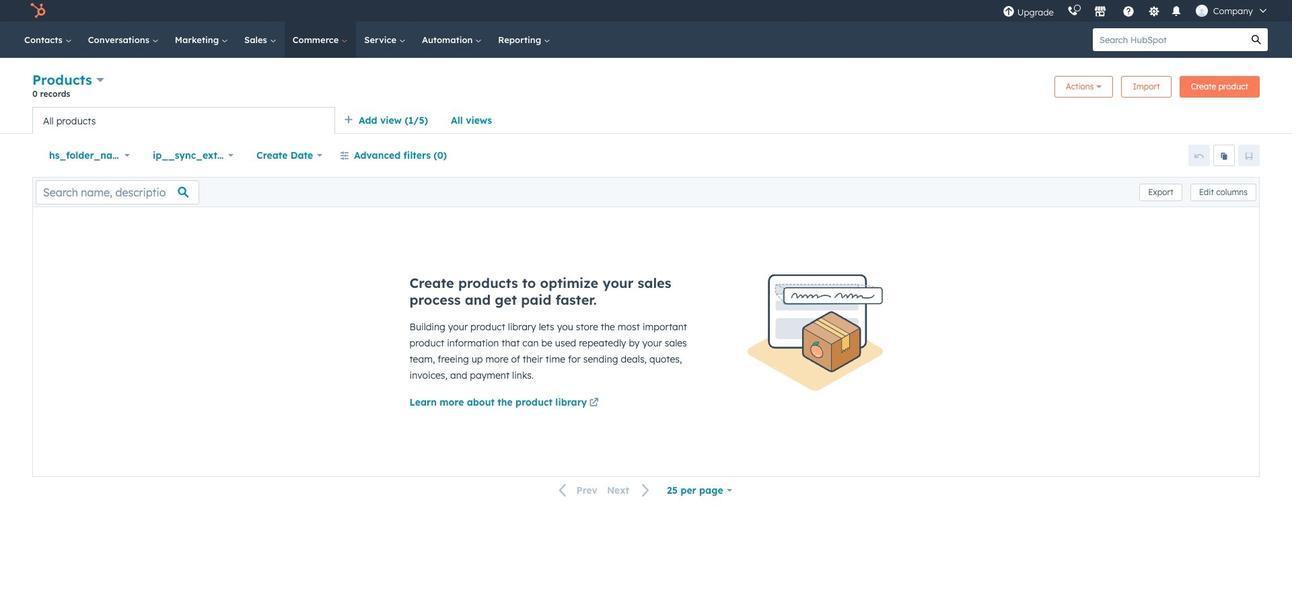 Task type: describe. For each thing, give the bounding box(es) containing it.
jacob simon image
[[1196, 5, 1208, 17]]

pagination navigation
[[551, 482, 658, 500]]

marketplaces image
[[1094, 6, 1106, 18]]

1 link opens in a new window image from the top
[[590, 396, 599, 412]]

Search HubSpot search field
[[1093, 28, 1245, 51]]



Task type: locate. For each thing, give the bounding box(es) containing it.
menu
[[996, 0, 1276, 22]]

2 link opens in a new window image from the top
[[590, 398, 599, 409]]

Search name, description, or SKU search field
[[36, 180, 199, 204]]

link opens in a new window image
[[590, 396, 599, 412], [590, 398, 599, 409]]

banner
[[32, 70, 1260, 107]]



Task type: vqa. For each thing, say whether or not it's contained in the screenshot.
banner
yes



